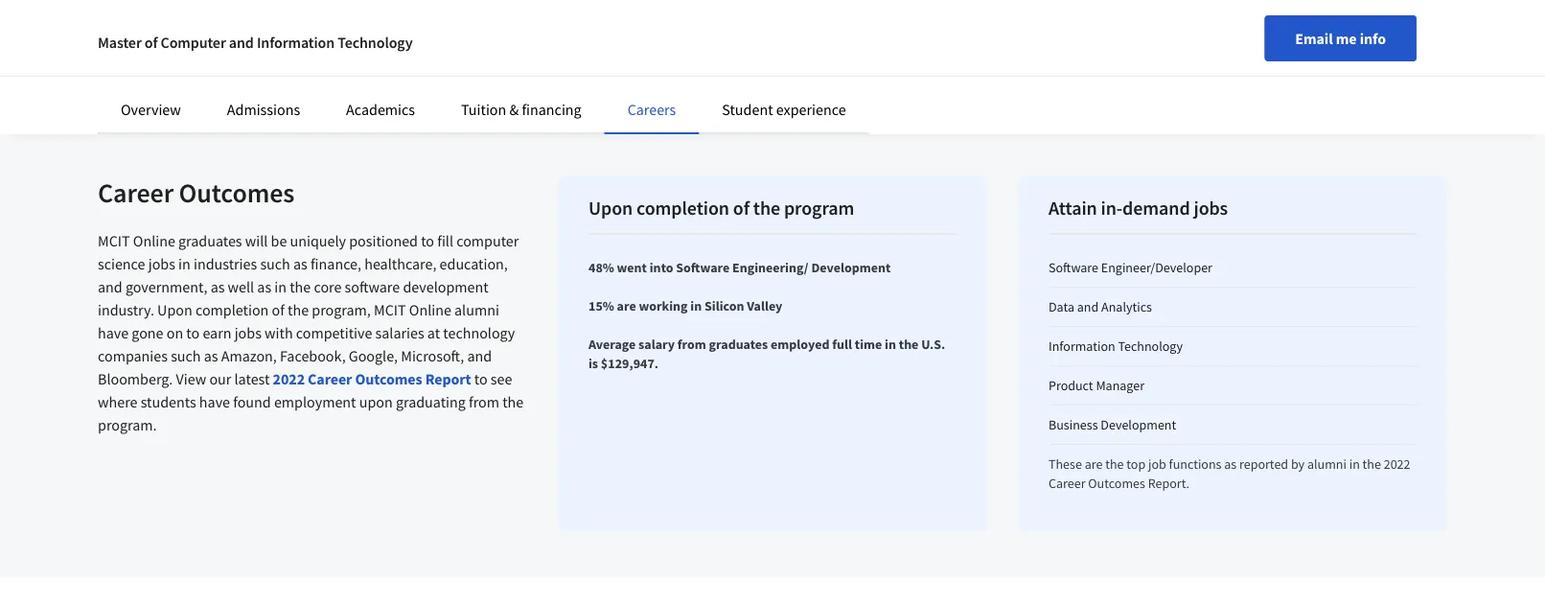 Task type: describe. For each thing, give the bounding box(es) containing it.
computer
[[457, 231, 519, 250]]

these
[[1049, 456, 1083, 473]]

silicon
[[705, 297, 745, 315]]

more
[[152, 30, 186, 49]]

these are the top job functions as reported by alumni in the 2022 career outcomes report.
[[1049, 456, 1411, 492]]

employment
[[274, 392, 356, 411]]

top
[[1127, 456, 1146, 473]]

positioned
[[349, 231, 418, 250]]

in-
[[1101, 196, 1123, 220]]

1 vertical spatial career
[[308, 369, 352, 388]]

learn
[[116, 30, 149, 49]]

academics link
[[346, 100, 415, 119]]

student
[[722, 100, 773, 119]]

tuition & financing link
[[461, 100, 582, 119]]

program.
[[98, 415, 157, 434]]

will
[[245, 231, 268, 250]]

the right by
[[1363, 456, 1382, 473]]

1 vertical spatial mcit
[[374, 300, 406, 319]]

data and analytics
[[1049, 298, 1153, 316]]

experience
[[777, 100, 846, 119]]

program
[[784, 196, 855, 220]]

product manager
[[1049, 377, 1145, 394]]

working
[[639, 297, 688, 315]]

the up competitive
[[288, 300, 309, 319]]

average
[[589, 336, 636, 353]]

email me info
[[1296, 29, 1387, 48]]

with inside 'with penn's associate director of professional development and networking.'
[[594, 30, 622, 49]]

to inside to see where students have found employment upon graduating from the program.
[[474, 369, 488, 388]]

penn's
[[625, 30, 668, 49]]

see
[[491, 369, 513, 388]]

academics
[[346, 100, 415, 119]]

found
[[233, 392, 271, 411]]

outcomes inside these are the top job functions as reported by alumni in the 2022 career outcomes report.
[[1089, 475, 1146, 492]]

breaking
[[278, 30, 335, 49]]

overview link
[[121, 100, 181, 119]]

by
[[1292, 456, 1305, 473]]

2022 career outcomes report link
[[273, 369, 471, 388]]

upon inside mcit online graduates will be uniquely positioned to fill computer science jobs in industries such as finance, healthcare, education, and government, as well as in the core software development industry. upon completion of the program, mcit online alumni have gone on to earn jobs with competitive salaries at technology companies such as amazon, facebook, google, microsoft, and bloomberg. view our latest
[[157, 300, 193, 319]]

u.s.
[[922, 336, 946, 353]]

associate
[[671, 30, 731, 49]]

average salary from graduates employed full time in the u.s. is $129,947.
[[589, 336, 946, 372]]

are for working
[[617, 297, 636, 315]]

1 vertical spatial information
[[1049, 338, 1116, 355]]

the left program
[[754, 196, 781, 220]]

0 vertical spatial 2022
[[273, 369, 305, 388]]

admissions link
[[227, 100, 300, 119]]

0 vertical spatial outcomes
[[179, 176, 295, 210]]

and down science
[[98, 277, 122, 296]]

1 horizontal spatial such
[[260, 254, 290, 273]]

of inside mcit online graduates will be uniquely positioned to fill computer science jobs in industries such as finance, healthcare, education, and government, as well as in the core software development industry. upon completion of the program, mcit online alumni have gone on to earn jobs with competitive salaries at technology companies such as amazon, facebook, google, microsoft, and bloomberg. view our latest
[[272, 300, 285, 319]]

salaries
[[376, 323, 424, 342]]

fill
[[438, 231, 454, 250]]

and right data
[[1078, 298, 1099, 316]]

our
[[209, 369, 231, 388]]

at
[[428, 323, 440, 342]]

functions
[[1170, 456, 1222, 473]]

job
[[1149, 456, 1167, 473]]

15%
[[589, 297, 615, 315]]

to see where students have found employment upon graduating from the program.
[[98, 369, 524, 434]]

from inside average salary from graduates employed full time in the u.s. is $129,947.
[[678, 336, 707, 353]]

report
[[425, 369, 471, 388]]

director
[[735, 30, 786, 49]]

about
[[189, 30, 227, 49]]

demand
[[1123, 196, 1191, 220]]

alumni inside mcit online graduates will be uniquely positioned to fill computer science jobs in industries such as finance, healthcare, education, and government, as well as in the core software development industry. upon completion of the program, mcit online alumni have gone on to earn jobs with competitive salaries at technology companies such as amazon, facebook, google, microsoft, and bloomberg. view our latest
[[455, 300, 500, 319]]

professional
[[805, 30, 884, 49]]

earn
[[203, 323, 232, 342]]

upon
[[359, 392, 393, 411]]

to learn more about tips for breaking into the tech industry,
[[98, 30, 481, 49]]

as down the uniquely on the left top of the page
[[293, 254, 308, 273]]

of up networking.
[[145, 33, 158, 52]]

0 horizontal spatial information
[[257, 33, 335, 52]]

2 vertical spatial jobs
[[235, 323, 262, 342]]

0 vertical spatial into
[[338, 30, 363, 49]]

$129,947.
[[601, 355, 659, 372]]

as inside these are the top job functions as reported by alumni in the 2022 career outcomes report.
[[1225, 456, 1237, 473]]

of inside 'with penn's associate director of professional development and networking.'
[[789, 30, 802, 49]]

careers link
[[628, 100, 676, 119]]

0 vertical spatial mcit
[[98, 231, 130, 250]]

are for the
[[1085, 456, 1103, 473]]

student experience
[[722, 100, 846, 119]]

master of computer and information technology
[[98, 33, 413, 52]]

careers
[[628, 100, 676, 119]]

0 vertical spatial online
[[133, 231, 175, 250]]

view
[[176, 369, 206, 388]]

engineering/
[[733, 259, 809, 276]]

healthcare,
[[365, 254, 437, 273]]

upon completion of the program
[[589, 196, 855, 220]]

1 vertical spatial such
[[171, 346, 201, 365]]

development inside 'with penn's associate director of professional development and networking.'
[[887, 30, 974, 49]]

have inside to see where students have found employment upon graduating from the program.
[[199, 392, 230, 411]]

in up "government,"
[[178, 254, 191, 273]]

manager
[[1097, 377, 1145, 394]]

analytics
[[1102, 298, 1153, 316]]

and inside 'with penn's associate director of professional development and networking.'
[[98, 53, 122, 72]]

finance,
[[311, 254, 362, 273]]

mcit online graduates will be uniquely positioned to fill computer science jobs in industries such as finance, healthcare, education, and government, as well as in the core software development industry. upon completion of the program, mcit online alumni have gone on to earn jobs with competitive salaries at technology companies such as amazon, facebook, google, microsoft, and bloomberg. view our latest
[[98, 231, 519, 388]]

15% are working in silicon valley
[[589, 297, 783, 315]]

industry.
[[98, 300, 154, 319]]

networking.
[[126, 53, 204, 72]]

information technology
[[1049, 338, 1184, 355]]

2022 inside these are the top job functions as reported by alumni in the 2022 career outcomes report.
[[1385, 456, 1411, 473]]

program,
[[312, 300, 371, 319]]

in right well
[[275, 277, 287, 296]]

as right well
[[257, 277, 272, 296]]

1 vertical spatial outcomes
[[355, 369, 422, 388]]

development
[[403, 277, 489, 296]]

with penn's associate director of professional development and networking.
[[98, 30, 974, 72]]

1 software from the left
[[676, 259, 730, 276]]

amazon,
[[221, 346, 277, 365]]

bloomberg.
[[98, 369, 173, 388]]

1 vertical spatial to
[[186, 323, 200, 342]]

attain in-demand jobs
[[1049, 196, 1229, 220]]

software engineer/developer
[[1049, 259, 1213, 276]]

the inside to see where students have found employment upon graduating from the program.
[[503, 392, 524, 411]]

industries
[[194, 254, 257, 273]]



Task type: locate. For each thing, give the bounding box(es) containing it.
career inside these are the top job functions as reported by alumni in the 2022 career outcomes report.
[[1049, 475, 1086, 492]]

are inside these are the top job functions as reported by alumni in the 2022 career outcomes report.
[[1085, 456, 1103, 473]]

graduates up "industries"
[[178, 231, 242, 250]]

information up product
[[1049, 338, 1116, 355]]

&
[[510, 100, 519, 119]]

in inside these are the top job functions as reported by alumni in the 2022 career outcomes report.
[[1350, 456, 1361, 473]]

technology up academics 'link'
[[338, 33, 413, 52]]

on
[[167, 323, 183, 342]]

1 horizontal spatial outcomes
[[355, 369, 422, 388]]

of up 48% went into software engineering/ development
[[733, 196, 750, 220]]

1 vertical spatial upon
[[157, 300, 193, 319]]

0 horizontal spatial have
[[98, 323, 129, 342]]

have down our
[[199, 392, 230, 411]]

completion down well
[[196, 300, 269, 319]]

1 horizontal spatial are
[[1085, 456, 1103, 473]]

mcit up salaries
[[374, 300, 406, 319]]

where
[[98, 392, 138, 411]]

0 horizontal spatial completion
[[196, 300, 269, 319]]

technology
[[338, 33, 413, 52], [1119, 338, 1184, 355]]

0 horizontal spatial alumni
[[455, 300, 500, 319]]

for
[[257, 30, 275, 49]]

online up at
[[409, 300, 452, 319]]

career up employment
[[308, 369, 352, 388]]

0 vertical spatial upon
[[589, 196, 633, 220]]

0 horizontal spatial 2022
[[273, 369, 305, 388]]

such down be
[[260, 254, 290, 273]]

1 horizontal spatial from
[[678, 336, 707, 353]]

and down technology
[[467, 346, 492, 365]]

the left core
[[290, 277, 311, 296]]

overview
[[121, 100, 181, 119]]

be
[[271, 231, 287, 250]]

48%
[[589, 259, 615, 276]]

development
[[887, 30, 974, 49], [812, 259, 891, 276], [1101, 416, 1177, 433]]

report.
[[1149, 475, 1190, 492]]

development up the 'top'
[[1101, 416, 1177, 433]]

info
[[1361, 29, 1387, 48]]

0 horizontal spatial online
[[133, 231, 175, 250]]

jobs up "government,"
[[148, 254, 175, 273]]

2 vertical spatial development
[[1101, 416, 1177, 433]]

jobs up amazon,
[[235, 323, 262, 342]]

such up "view"
[[171, 346, 201, 365]]

tech
[[390, 30, 418, 49]]

as left well
[[211, 277, 225, 296]]

data
[[1049, 298, 1075, 316]]

information right the tips
[[257, 33, 335, 52]]

upon up 48%
[[589, 196, 633, 220]]

1 vertical spatial completion
[[196, 300, 269, 319]]

48% went into software engineering/ development
[[589, 259, 891, 276]]

graduates inside average salary from graduates employed full time in the u.s. is $129,947.
[[709, 336, 768, 353]]

competitive
[[296, 323, 372, 342]]

1 horizontal spatial upon
[[589, 196, 633, 220]]

are right these at the right bottom
[[1085, 456, 1103, 473]]

graduates inside mcit online graduates will be uniquely positioned to fill computer science jobs in industries such as finance, healthcare, education, and government, as well as in the core software development industry. upon completion of the program, mcit online alumni have gone on to earn jobs with competitive salaries at technology companies such as amazon, facebook, google, microsoft, and bloomberg. view our latest
[[178, 231, 242, 250]]

completion inside mcit online graduates will be uniquely positioned to fill computer science jobs in industries such as finance, healthcare, education, and government, as well as in the core software development industry. upon completion of the program, mcit online alumni have gone on to earn jobs with competitive salaries at technology companies such as amazon, facebook, google, microsoft, and bloomberg. view our latest
[[196, 300, 269, 319]]

1 vertical spatial are
[[1085, 456, 1103, 473]]

1 horizontal spatial technology
[[1119, 338, 1184, 355]]

0 horizontal spatial to
[[186, 323, 200, 342]]

to left "see"
[[474, 369, 488, 388]]

outcomes up will
[[179, 176, 295, 210]]

1 horizontal spatial into
[[650, 259, 674, 276]]

1 horizontal spatial with
[[594, 30, 622, 49]]

government,
[[126, 277, 208, 296]]

engineer/developer
[[1102, 259, 1213, 276]]

to left fill
[[421, 231, 434, 250]]

latest
[[235, 369, 270, 388]]

0 vertical spatial with
[[594, 30, 622, 49]]

0 horizontal spatial career
[[98, 176, 174, 210]]

0 horizontal spatial from
[[469, 392, 500, 411]]

into right breaking
[[338, 30, 363, 49]]

attain
[[1049, 196, 1098, 220]]

career
[[98, 176, 174, 210], [308, 369, 352, 388], [1049, 475, 1086, 492]]

1 horizontal spatial alumni
[[1308, 456, 1347, 473]]

2 horizontal spatial outcomes
[[1089, 475, 1146, 492]]

have
[[98, 323, 129, 342], [199, 392, 230, 411]]

in right time
[[885, 336, 897, 353]]

graduating
[[396, 392, 466, 411]]

business
[[1049, 416, 1099, 433]]

1 horizontal spatial jobs
[[235, 323, 262, 342]]

facebook,
[[280, 346, 346, 365]]

2022
[[273, 369, 305, 388], [1385, 456, 1411, 473]]

the left tech
[[366, 30, 387, 49]]

of up amazon,
[[272, 300, 285, 319]]

reported
[[1240, 456, 1289, 473]]

0 horizontal spatial into
[[338, 30, 363, 49]]

have inside mcit online graduates will be uniquely positioned to fill computer science jobs in industries such as finance, healthcare, education, and government, as well as in the core software development industry. upon completion of the program, mcit online alumni have gone on to earn jobs with competitive salaries at technology companies such as amazon, facebook, google, microsoft, and bloomberg. view our latest
[[98, 323, 129, 342]]

1 horizontal spatial completion
[[637, 196, 730, 220]]

2 horizontal spatial career
[[1049, 475, 1086, 492]]

1 horizontal spatial 2022
[[1385, 456, 1411, 473]]

microsoft,
[[401, 346, 464, 365]]

is
[[589, 355, 599, 372]]

from inside to see where students have found employment upon graduating from the program.
[[469, 392, 500, 411]]

1 vertical spatial graduates
[[709, 336, 768, 353]]

0 vertical spatial technology
[[338, 33, 413, 52]]

0 vertical spatial completion
[[637, 196, 730, 220]]

0 vertical spatial alumni
[[455, 300, 500, 319]]

0 vertical spatial such
[[260, 254, 290, 273]]

well
[[228, 277, 254, 296]]

information
[[257, 33, 335, 52], [1049, 338, 1116, 355]]

as left reported on the right of the page
[[1225, 456, 1237, 473]]

with
[[594, 30, 622, 49], [265, 323, 293, 342]]

alumni up technology
[[455, 300, 500, 319]]

software
[[345, 277, 400, 296]]

technology down analytics
[[1119, 338, 1184, 355]]

completion
[[637, 196, 730, 220], [196, 300, 269, 319]]

career down these at the right bottom
[[1049, 475, 1086, 492]]

product
[[1049, 377, 1094, 394]]

development right professional
[[887, 30, 974, 49]]

0 vertical spatial graduates
[[178, 231, 242, 250]]

with up amazon,
[[265, 323, 293, 342]]

1 vertical spatial have
[[199, 392, 230, 411]]

me
[[1337, 29, 1358, 48]]

1 horizontal spatial online
[[409, 300, 452, 319]]

1 vertical spatial technology
[[1119, 338, 1184, 355]]

career outcomes
[[98, 176, 295, 210]]

are
[[617, 297, 636, 315], [1085, 456, 1103, 473]]

to right on
[[186, 323, 200, 342]]

jobs right the 'demand' at the top right
[[1194, 196, 1229, 220]]

1 vertical spatial jobs
[[148, 254, 175, 273]]

0 vertical spatial have
[[98, 323, 129, 342]]

2 vertical spatial to
[[474, 369, 488, 388]]

1 vertical spatial from
[[469, 392, 500, 411]]

1 horizontal spatial have
[[199, 392, 230, 411]]

the left the 'top'
[[1106, 456, 1124, 473]]

0 vertical spatial from
[[678, 336, 707, 353]]

software
[[676, 259, 730, 276], [1049, 259, 1099, 276]]

0 horizontal spatial such
[[171, 346, 201, 365]]

companies
[[98, 346, 168, 365]]

1 vertical spatial online
[[409, 300, 452, 319]]

1 horizontal spatial information
[[1049, 338, 1116, 355]]

from right salary
[[678, 336, 707, 353]]

0 horizontal spatial upon
[[157, 300, 193, 319]]

admissions
[[227, 100, 300, 119]]

1 horizontal spatial graduates
[[709, 336, 768, 353]]

0 vertical spatial are
[[617, 297, 636, 315]]

into right went
[[650, 259, 674, 276]]

the left u.s.
[[899, 336, 919, 353]]

1 vertical spatial alumni
[[1308, 456, 1347, 473]]

0 horizontal spatial graduates
[[178, 231, 242, 250]]

0 vertical spatial career
[[98, 176, 174, 210]]

graduates down silicon
[[709, 336, 768, 353]]

1 horizontal spatial software
[[1049, 259, 1099, 276]]

1 horizontal spatial to
[[421, 231, 434, 250]]

master
[[98, 33, 142, 52]]

completion up went
[[637, 196, 730, 220]]

1 vertical spatial 2022
[[1385, 456, 1411, 473]]

with inside mcit online graduates will be uniquely positioned to fill computer science jobs in industries such as finance, healthcare, education, and government, as well as in the core software development industry. upon completion of the program, mcit online alumni have gone on to earn jobs with competitive salaries at technology companies such as amazon, facebook, google, microsoft, and bloomberg. view our latest
[[265, 323, 293, 342]]

the inside average salary from graduates employed full time in the u.s. is $129,947.
[[899, 336, 919, 353]]

alumni right by
[[1308, 456, 1347, 473]]

into
[[338, 30, 363, 49], [650, 259, 674, 276]]

outcomes up upon
[[355, 369, 422, 388]]

online up science
[[133, 231, 175, 250]]

1 vertical spatial development
[[812, 259, 891, 276]]

2 software from the left
[[1049, 259, 1099, 276]]

as down earn
[[204, 346, 218, 365]]

email me info button
[[1265, 15, 1417, 61]]

alumni inside these are the top job functions as reported by alumni in the 2022 career outcomes report.
[[1308, 456, 1347, 473]]

2 vertical spatial outcomes
[[1089, 475, 1146, 492]]

from down "see"
[[469, 392, 500, 411]]

0 horizontal spatial mcit
[[98, 231, 130, 250]]

in right by
[[1350, 456, 1361, 473]]

email
[[1296, 29, 1334, 48]]

outcomes down the 'top'
[[1089, 475, 1146, 492]]

0 horizontal spatial jobs
[[148, 254, 175, 273]]

in inside average salary from graduates employed full time in the u.s. is $129,947.
[[885, 336, 897, 353]]

0 horizontal spatial technology
[[338, 33, 413, 52]]

technology
[[443, 323, 515, 342]]

0 horizontal spatial outcomes
[[179, 176, 295, 210]]

0 vertical spatial jobs
[[1194, 196, 1229, 220]]

0 vertical spatial to
[[421, 231, 434, 250]]

development down program
[[812, 259, 891, 276]]

financing
[[522, 100, 582, 119]]

students
[[141, 392, 196, 411]]

2 vertical spatial career
[[1049, 475, 1086, 492]]

mcit up science
[[98, 231, 130, 250]]

2 horizontal spatial to
[[474, 369, 488, 388]]

upon up on
[[157, 300, 193, 319]]

software up "15% are working in silicon valley"
[[676, 259, 730, 276]]

1 horizontal spatial career
[[308, 369, 352, 388]]

upon
[[589, 196, 633, 220], [157, 300, 193, 319]]

1 horizontal spatial mcit
[[374, 300, 406, 319]]

career up science
[[98, 176, 174, 210]]

0 horizontal spatial software
[[676, 259, 730, 276]]

to
[[421, 231, 434, 250], [186, 323, 200, 342], [474, 369, 488, 388]]

0 vertical spatial development
[[887, 30, 974, 49]]

employed
[[771, 336, 830, 353]]

to
[[98, 30, 113, 49]]

0 horizontal spatial with
[[265, 323, 293, 342]]

such
[[260, 254, 290, 273], [171, 346, 201, 365]]

went
[[617, 259, 647, 276]]

0 vertical spatial information
[[257, 33, 335, 52]]

of right director
[[789, 30, 802, 49]]

2 horizontal spatial jobs
[[1194, 196, 1229, 220]]

the down "see"
[[503, 392, 524, 411]]

1 vertical spatial into
[[650, 259, 674, 276]]

computer
[[161, 33, 226, 52]]

google,
[[349, 346, 398, 365]]

software up data
[[1049, 259, 1099, 276]]

are right 15%
[[617, 297, 636, 315]]

2022 career outcomes report
[[273, 369, 471, 388]]

with left penn's
[[594, 30, 622, 49]]

in left silicon
[[691, 297, 702, 315]]

and
[[229, 33, 254, 52], [98, 53, 122, 72], [98, 277, 122, 296], [1078, 298, 1099, 316], [467, 346, 492, 365]]

and left for
[[229, 33, 254, 52]]

mcit
[[98, 231, 130, 250], [374, 300, 406, 319]]

business development
[[1049, 416, 1177, 433]]

1 vertical spatial with
[[265, 323, 293, 342]]

and down master
[[98, 53, 122, 72]]

have down industry.
[[98, 323, 129, 342]]

0 horizontal spatial are
[[617, 297, 636, 315]]

core
[[314, 277, 342, 296]]

tips
[[230, 30, 254, 49]]

tuition & financing
[[461, 100, 582, 119]]



Task type: vqa. For each thing, say whether or not it's contained in the screenshot.
und
no



